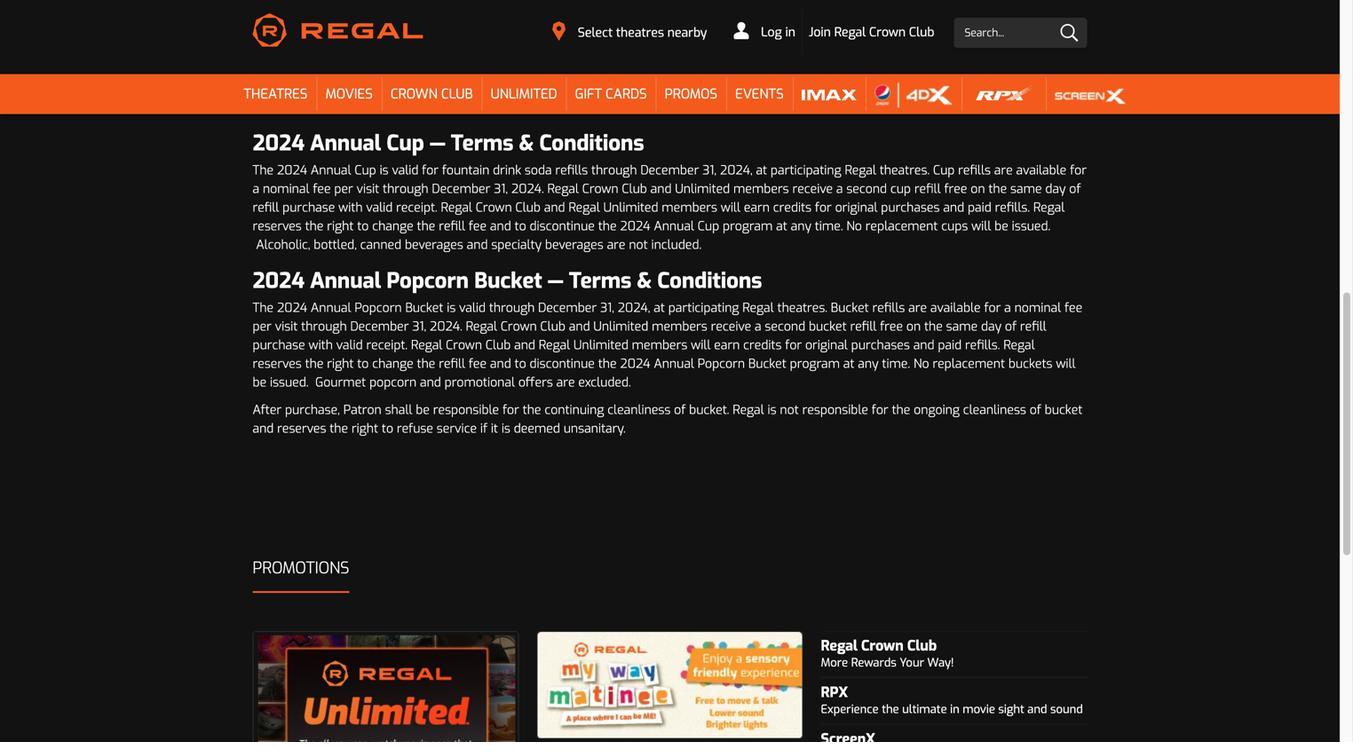 Task type: describe. For each thing, give the bounding box(es) containing it.
and up 'included.'
[[650, 181, 672, 197]]

2024 annual cup — terms & conditions the 2024 annual cup is valid for fountain drink soda refills through december 31, 2024, at participating regal theatres. cup refills are available for a nominal fee per visit through december 31, 2024. regal crown club and unlimited members receive a second cup refill free on the same day of refill purchase with valid receipt. regal crown club and regal unlimited members will earn credits for original purchases and paid refills. regal reserves the right to change the refill fee and to discontinue the 2024 annual cup program at any time. no replacement cups will be issued. alcoholic, bottled, canned beverages and specialty beverages are not included.
[[253, 129, 1087, 253]]

reserves inside 2024 annual cup — terms & conditions the 2024 annual cup is valid for fountain drink soda refills through december 31, 2024, at participating regal theatres. cup refills are available for a nominal fee per visit through december 31, 2024. regal crown club and unlimited members receive a second cup refill free on the same day of refill purchase with valid receipt. regal crown club and regal unlimited members will earn credits for original purchases and paid refills. regal reserves the right to change the refill fee and to discontinue the 2024 annual cup program at any time. no replacement cups will be issued. alcoholic, bottled, canned beverages and specialty beverages are not included.
[[253, 218, 302, 234]]

it
[[491, 420, 498, 437]]

ongoing
[[914, 402, 960, 418]]

my way matinee image
[[538, 632, 802, 738]]

promotions
[[253, 558, 349, 579]]

purchases inside 2024 annual popcorn bucket — terms & conditions the 2024 annual popcorn bucket is valid through december 31, 2024, at participating regal theatres. bucket refills are available for a nominal fee per visit through december 31, 2024. regal crown club and unlimited members receive a second bucket refill free on the same day of refill purchase with valid receipt. regal crown club and regal unlimited members will earn credits for original purchases and paid refills. regal reserves the right to change the refill fee and to discontinue the 2024 annual popcorn bucket program at any time. no replacement buckets will be issued.  gourmet popcorn and promotional offers are excluded.
[[851, 337, 910, 353]]

day inside 2024 annual popcorn bucket — terms & conditions the 2024 annual popcorn bucket is valid through december 31, 2024, at participating regal theatres. bucket refills are available for a nominal fee per visit through december 31, 2024. regal crown club and unlimited members receive a second bucket refill free on the same day of refill purchase with valid receipt. regal crown club and regal unlimited members will earn credits for original purchases and paid refills. regal reserves the right to change the refill fee and to discontinue the 2024 annual popcorn bucket program at any time. no replacement buckets will be issued.  gourmet popcorn and promotional offers are excluded.
[[981, 318, 1002, 335]]

be inside 2024 annual popcorn bucket — terms & conditions the 2024 annual popcorn bucket is valid through december 31, 2024, at participating regal theatres. bucket refills are available for a nominal fee per visit through december 31, 2024. regal crown club and unlimited members receive a second bucket refill free on the same day of refill purchase with valid receipt. regal crown club and regal unlimited members will earn credits for original purchases and paid refills. regal reserves the right to change the refill fee and to discontinue the 2024 annual popcorn bucket program at any time. no replacement buckets will be issued.  gourmet popcorn and promotional offers are excluded.
[[253, 374, 266, 391]]

to up specialty
[[515, 218, 526, 234]]

deemed
[[514, 420, 560, 437]]

conditions inside 2024 annual popcorn bucket — terms & conditions the 2024 annual popcorn bucket is valid through december 31, 2024, at participating regal theatres. bucket refills are available for a nominal fee per visit through december 31, 2024. regal crown club and unlimited members receive a second bucket refill free on the same day of refill purchase with valid receipt. regal crown club and regal unlimited members will earn credits for original purchases and paid refills. regal reserves the right to change the refill fee and to discontinue the 2024 annual popcorn bucket program at any time. no replacement buckets will be issued.  gourmet popcorn and promotional offers are excluded.
[[657, 267, 762, 295]]

buckets
[[1008, 356, 1053, 372]]

same inside 2024 annual cup — terms & conditions the 2024 annual cup is valid for fountain drink soda refills through december 31, 2024, at participating regal theatres. cup refills are available for a nominal fee per visit through december 31, 2024. regal crown club and unlimited members receive a second cup refill free on the same day of refill purchase with valid receipt. regal crown club and regal unlimited members will earn credits for original purchases and paid refills. regal reserves the right to change the refill fee and to discontinue the 2024 annual cup program at any time. no replacement cups will be issued. alcoholic, bottled, canned beverages and specialty beverages are not included.
[[1010, 181, 1042, 197]]

rpx - regal premium experience image
[[970, 82, 1037, 108]]

select theatres nearby
[[578, 24, 707, 41]]

issued. inside 2024 annual popcorn bucket — terms & conditions the 2024 annual popcorn bucket is valid through december 31, 2024, at participating regal theatres. bucket refills are available for a nominal fee per visit through december 31, 2024. regal crown club and unlimited members receive a second bucket refill free on the same day of refill purchase with valid receipt. regal crown club and regal unlimited members will earn credits for original purchases and paid refills. regal reserves the right to change the refill fee and to discontinue the 2024 annual popcorn bucket program at any time. no replacement buckets will be issued.  gourmet popcorn and promotional offers are excluded.
[[270, 374, 309, 391]]

be inside 2024 annual cup — terms & conditions the 2024 annual cup is valid for fountain drink soda refills through december 31, 2024, at participating regal theatres. cup refills are available for a nominal fee per visit through december 31, 2024. regal crown club and unlimited members receive a second cup refill free on the same day of refill purchase with valid receipt. regal crown club and regal unlimited members will earn credits for original purchases and paid refills. regal reserves the right to change the refill fee and to discontinue the 2024 annual cup program at any time. no replacement cups will be issued. alcoholic, bottled, canned beverages and specialty beverages are not included.
[[995, 218, 1008, 234]]

regal inside regal crown club more rewards your way!
[[821, 637, 858, 655]]

cards
[[606, 85, 647, 103]]

receive inside 2024 annual popcorn bucket — terms & conditions the 2024 annual popcorn bucket is valid through december 31, 2024, at participating regal theatres. bucket refills are available for a nominal fee per visit through december 31, 2024. regal crown club and unlimited members receive a second bucket refill free on the same day of refill purchase with valid receipt. regal crown club and regal unlimited members will earn credits for original purchases and paid refills. regal reserves the right to change the refill fee and to discontinue the 2024 annual popcorn bucket program at any time. no replacement buckets will be issued.  gourmet popcorn and promotional offers are excluded.
[[711, 318, 751, 335]]

earn inside 2024 annual cup — terms & conditions the 2024 annual cup is valid for fountain drink soda refills through december 31, 2024, at participating regal theatres. cup refills are available for a nominal fee per visit through december 31, 2024. regal crown club and unlimited members receive a second cup refill free on the same day of refill purchase with valid receipt. regal crown club and regal unlimited members will earn credits for original purchases and paid refills. regal reserves the right to change the refill fee and to discontinue the 2024 annual cup program at any time. no replacement cups will be issued. alcoholic, bottled, canned beverages and specialty beverages are not included.
[[744, 199, 770, 216]]

replacement inside 2024 annual popcorn bucket — terms & conditions the 2024 annual popcorn bucket is valid through december 31, 2024, at participating regal theatres. bucket refills are available for a nominal fee per visit through december 31, 2024. regal crown club and unlimited members receive a second bucket refill free on the same day of refill purchase with valid receipt. regal crown club and regal unlimited members will earn credits for original purchases and paid refills. regal reserves the right to change the refill fee and to discontinue the 2024 annual popcorn bucket program at any time. no replacement buckets will be issued.  gourmet popcorn and promotional offers are excluded.
[[933, 356, 1005, 372]]

the inside 2024 annual popcorn bucket — terms & conditions the 2024 annual popcorn bucket is valid through december 31, 2024, at participating regal theatres. bucket refills are available for a nominal fee per visit through december 31, 2024. regal crown club and unlimited members receive a second bucket refill free on the same day of refill purchase with valid receipt. regal crown club and regal unlimited members will earn credits for original purchases and paid refills. regal reserves the right to change the refill fee and to discontinue the 2024 annual popcorn bucket program at any time. no replacement buckets will be issued.  gourmet popcorn and promotional offers are excluded.
[[253, 300, 274, 316]]

theatres
[[616, 24, 664, 41]]

per inside 2024 annual popcorn bucket — terms & conditions the 2024 annual popcorn bucket is valid through december 31, 2024, at participating regal theatres. bucket refills are available for a nominal fee per visit through december 31, 2024. regal crown club and unlimited members receive a second bucket refill free on the same day of refill purchase with valid receipt. regal crown club and regal unlimited members will earn credits for original purchases and paid refills. regal reserves the right to change the refill fee and to discontinue the 2024 annual popcorn bucket program at any time. no replacement buckets will be issued.  gourmet popcorn and promotional offers are excluded.
[[253, 318, 272, 335]]

theatres
[[244, 85, 308, 103]]

time. inside 2024 annual cup — terms & conditions the 2024 annual cup is valid for fountain drink soda refills through december 31, 2024, at participating regal theatres. cup refills are available for a nominal fee per visit through december 31, 2024. regal crown club and unlimited members receive a second cup refill free on the same day of refill purchase with valid receipt. regal crown club and regal unlimited members will earn credits for original purchases and paid refills. regal reserves the right to change the refill fee and to discontinue the 2024 annual cup program at any time. no replacement cups will be issued. alcoholic, bottled, canned beverages and specialty beverages are not included.
[[815, 218, 843, 234]]

terms inside 2024 annual cup — terms & conditions the 2024 annual cup is valid for fountain drink soda refills through december 31, 2024, at participating regal theatres. cup refills are available for a nominal fee per visit through december 31, 2024. regal crown club and unlimited members receive a second cup refill free on the same day of refill purchase with valid receipt. regal crown club and regal unlimited members will earn credits for original purchases and paid refills. regal reserves the right to change the refill fee and to discontinue the 2024 annual cup program at any time. no replacement cups will be issued. alcoholic, bottled, canned beverages and specialty beverages are not included.
[[451, 129, 513, 158]]

of inside 2024 annual popcorn bucket — terms & conditions the 2024 annual popcorn bucket is valid through december 31, 2024, at participating regal theatres. bucket refills are available for a nominal fee per visit through december 31, 2024. regal crown club and unlimited members receive a second bucket refill free on the same day of refill purchase with valid receipt. regal crown club and regal unlimited members will earn credits for original purchases and paid refills. regal reserves the right to change the refill fee and to discontinue the 2024 annual popcorn bucket program at any time. no replacement buckets will be issued.  gourmet popcorn and promotional offers are excluded.
[[1005, 318, 1017, 335]]

promos
[[665, 85, 717, 103]]

valid up patron
[[336, 337, 363, 353]]

& inside 2024 annual cup — terms & conditions the 2024 annual cup is valid for fountain drink soda refills through december 31, 2024, at participating regal theatres. cup refills are available for a nominal fee per visit through december 31, 2024. regal crown club and unlimited members receive a second cup refill free on the same day of refill purchase with valid receipt. regal crown club and regal unlimited members will earn credits for original purchases and paid refills. regal reserves the right to change the refill fee and to discontinue the 2024 annual cup program at any time. no replacement cups will be issued. alcoholic, bottled, canned beverages and specialty beverages are not included.
[[519, 129, 534, 158]]

nominal inside 2024 annual cup — terms & conditions the 2024 annual cup is valid for fountain drink soda refills through december 31, 2024, at participating regal theatres. cup refills are available for a nominal fee per visit through december 31, 2024. regal crown club and unlimited members receive a second cup refill free on the same day of refill purchase with valid receipt. regal crown club and regal unlimited members will earn credits for original purchases and paid refills. regal reserves the right to change the refill fee and to discontinue the 2024 annual cup program at any time. no replacement cups will be issued. alcoholic, bottled, canned beverages and specialty beverages are not included.
[[263, 181, 309, 197]]

promotions link
[[253, 549, 349, 593]]

and up ongoing
[[913, 337, 934, 353]]

2024, inside 2024 annual popcorn bucket — terms & conditions the 2024 annual popcorn bucket is valid through december 31, 2024, at participating regal theatres. bucket refills are available for a nominal fee per visit through december 31, 2024. regal crown club and unlimited members receive a second bucket refill free on the same day of refill purchase with valid receipt. regal crown club and regal unlimited members will earn credits for original purchases and paid refills. regal reserves the right to change the refill fee and to discontinue the 2024 annual popcorn bucket program at any time. no replacement buckets will be issued.  gourmet popcorn and promotional offers are excluded.
[[618, 300, 650, 316]]

theatres. inside 2024 annual cup — terms & conditions the 2024 annual cup is valid for fountain drink soda refills through december 31, 2024, at participating regal theatres. cup refills are available for a nominal fee per visit through december 31, 2024. regal crown club and unlimited members receive a second cup refill free on the same day of refill purchase with valid receipt. regal crown club and regal unlimited members will earn credits for original purchases and paid refills. regal reserves the right to change the refill fee and to discontinue the 2024 annual cup program at any time. no replacement cups will be issued. alcoholic, bottled, canned beverages and specialty beverages are not included.
[[880, 162, 930, 178]]

1 responsible from the left
[[433, 402, 499, 418]]

not inside after purchase, patron shall be responsible for the continuing cleanliness of bucket. regal is not responsible for the ongoing cleanliness of bucket and reserves the right to refuse service if it is deemed unsanitary.
[[780, 402, 799, 418]]

promotional
[[444, 374, 515, 391]]

rpx experience the ultimate in movie sight and sound
[[821, 683, 1083, 717]]

to up offers
[[515, 356, 526, 372]]

terms inside 2024 annual popcorn bucket — terms & conditions the 2024 annual popcorn bucket is valid through december 31, 2024, at participating regal theatres. bucket refills are available for a nominal fee per visit through december 31, 2024. regal crown club and unlimited members receive a second bucket refill free on the same day of refill purchase with valid receipt. regal crown club and regal unlimited members will earn credits for original purchases and paid refills. regal reserves the right to change the refill fee and to discontinue the 2024 annual popcorn bucket program at any time. no replacement buckets will be issued.  gourmet popcorn and promotional offers are excluded.
[[569, 267, 631, 295]]

regal image
[[253, 13, 423, 46]]

theatres link
[[235, 74, 316, 114]]

after purchase, patron shall be responsible for the continuing cleanliness of bucket. regal is not responsible for the ongoing cleanliness of bucket and reserves the right to refuse service if it is deemed unsanitary.
[[253, 402, 1083, 437]]

& inside 2024 annual popcorn bucket — terms & conditions the 2024 annual popcorn bucket is valid through december 31, 2024, at participating regal theatres. bucket refills are available for a nominal fee per visit through december 31, 2024. regal crown club and unlimited members receive a second bucket refill free on the same day of refill purchase with valid receipt. regal crown club and regal unlimited members will earn credits for original purchases and paid refills. regal reserves the right to change the refill fee and to discontinue the 2024 annual popcorn bucket program at any time. no replacement buckets will be issued.  gourmet popcorn and promotional offers are excluded.
[[637, 267, 652, 295]]

cup up canned
[[355, 162, 376, 178]]

popcorn
[[369, 374, 417, 391]]

movies link
[[316, 74, 382, 114]]

join regal crown club
[[809, 24, 934, 40]]

unsanitary.
[[564, 420, 626, 437]]

not inside 2024 annual cup — terms & conditions the 2024 annual cup is valid for fountain drink soda refills through december 31, 2024, at participating regal theatres. cup refills are available for a nominal fee per visit through december 31, 2024. regal crown club and unlimited members receive a second cup refill free on the same day of refill purchase with valid receipt. regal crown club and regal unlimited members will earn credits for original purchases and paid refills. regal reserves the right to change the refill fee and to discontinue the 2024 annual cup program at any time. no replacement cups will be issued. alcoholic, bottled, canned beverages and specialty beverages are not included.
[[629, 237, 648, 253]]

alcoholic,
[[256, 237, 310, 253]]

regal crown club more rewards your way!
[[821, 637, 954, 671]]

0 horizontal spatial in
[[785, 24, 795, 40]]

promos link
[[656, 74, 726, 114]]

rpx
[[821, 683, 848, 702]]

cup
[[890, 181, 911, 197]]

2 cleanliness from the left
[[963, 402, 1026, 418]]

on inside 2024 annual cup — terms & conditions the 2024 annual cup is valid for fountain drink soda refills through december 31, 2024, at participating regal theatres. cup refills are available for a nominal fee per visit through december 31, 2024. regal crown club and unlimited members receive a second cup refill free on the same day of refill purchase with valid receipt. regal crown club and regal unlimited members will earn credits for original purchases and paid refills. regal reserves the right to change the refill fee and to discontinue the 2024 annual cup program at any time. no replacement cups will be issued. alcoholic, bottled, canned beverages and specialty beverages are not included.
[[971, 181, 985, 197]]

change inside 2024 annual popcorn bucket — terms & conditions the 2024 annual popcorn bucket is valid through december 31, 2024, at participating regal theatres. bucket refills are available for a nominal fee per visit through december 31, 2024. regal crown club and unlimited members receive a second bucket refill free on the same day of refill purchase with valid receipt. regal crown club and regal unlimited members will earn credits for original purchases and paid refills. regal reserves the right to change the refill fee and to discontinue the 2024 annual popcorn bucket program at any time. no replacement buckets will be issued.  gourmet popcorn and promotional offers are excluded.
[[372, 356, 413, 372]]

second inside 2024 annual cup — terms & conditions the 2024 annual cup is valid for fountain drink soda refills through december 31, 2024, at participating regal theatres. cup refills are available for a nominal fee per visit through december 31, 2024. regal crown club and unlimited members receive a second cup refill free on the same day of refill purchase with valid receipt. regal crown club and regal unlimited members will earn credits for original purchases and paid refills. regal reserves the right to change the refill fee and to discontinue the 2024 annual cup program at any time. no replacement cups will be issued. alcoholic, bottled, canned beverages and specialty beverages are not included.
[[846, 181, 887, 197]]

december down fountain
[[432, 181, 490, 197]]

paid inside 2024 annual popcorn bucket — terms & conditions the 2024 annual popcorn bucket is valid through december 31, 2024, at participating regal theatres. bucket refills are available for a nominal fee per visit through december 31, 2024. regal crown club and unlimited members receive a second bucket refill free on the same day of refill purchase with valid receipt. regal crown club and regal unlimited members will earn credits for original purchases and paid refills. regal reserves the right to change the refill fee and to discontinue the 2024 annual popcorn bucket program at any time. no replacement buckets will be issued.  gourmet popcorn and promotional offers are excluded.
[[938, 337, 962, 353]]

earn inside 2024 annual popcorn bucket — terms & conditions the 2024 annual popcorn bucket is valid through december 31, 2024, at participating regal theatres. bucket refills are available for a nominal fee per visit through december 31, 2024. regal crown club and unlimited members receive a second bucket refill free on the same day of refill purchase with valid receipt. regal crown club and regal unlimited members will earn credits for original purchases and paid refills. regal reserves the right to change the refill fee and to discontinue the 2024 annual popcorn bucket program at any time. no replacement buckets will be issued.  gourmet popcorn and promotional offers are excluded.
[[714, 337, 740, 353]]

right inside 2024 annual popcorn bucket — terms & conditions the 2024 annual popcorn bucket is valid through december 31, 2024, at participating regal theatres. bucket refills are available for a nominal fee per visit through december 31, 2024. regal crown club and unlimited members receive a second bucket refill free on the same day of refill purchase with valid receipt. regal crown club and regal unlimited members will earn credits for original purchases and paid refills. regal reserves the right to change the refill fee and to discontinue the 2024 annual popcorn bucket program at any time. no replacement buckets will be issued.  gourmet popcorn and promotional offers are excluded.
[[327, 356, 354, 372]]

time. inside 2024 annual popcorn bucket — terms & conditions the 2024 annual popcorn bucket is valid through december 31, 2024, at participating regal theatres. bucket refills are available for a nominal fee per visit through december 31, 2024. regal crown club and unlimited members receive a second bucket refill free on the same day of refill purchase with valid receipt. regal crown club and regal unlimited members will earn credits for original purchases and paid refills. regal reserves the right to change the refill fee and to discontinue the 2024 annual popcorn bucket program at any time. no replacement buckets will be issued.  gourmet popcorn and promotional offers are excluded.
[[882, 356, 910, 372]]

theatres. inside 2024 annual popcorn bucket — terms & conditions the 2024 annual popcorn bucket is valid through december 31, 2024, at participating regal theatres. bucket refills are available for a nominal fee per visit through december 31, 2024. regal crown club and unlimited members receive a second bucket refill free on the same day of refill purchase with valid receipt. regal crown club and regal unlimited members will earn credits for original purchases and paid refills. regal reserves the right to change the refill fee and to discontinue the 2024 annual popcorn bucket program at any time. no replacement buckets will be issued.  gourmet popcorn and promotional offers are excluded.
[[777, 300, 827, 316]]

2 responsible from the left
[[802, 402, 868, 418]]

credits inside 2024 annual cup — terms & conditions the 2024 annual cup is valid for fountain drink soda refills through december 31, 2024, at participating regal theatres. cup refills are available for a nominal fee per visit through december 31, 2024. regal crown club and unlimited members receive a second cup refill free on the same day of refill purchase with valid receipt. regal crown club and regal unlimited members will earn credits for original purchases and paid refills. regal reserves the right to change the refill fee and to discontinue the 2024 annual cup program at any time. no replacement cups will be issued. alcoholic, bottled, canned beverages and specialty beverages are not included.
[[773, 199, 812, 216]]

is inside 2024 annual popcorn bucket — terms & conditions the 2024 annual popcorn bucket is valid through december 31, 2024, at participating regal theatres. bucket refills are available for a nominal fee per visit through december 31, 2024. regal crown club and unlimited members receive a second bucket refill free on the same day of refill purchase with valid receipt. regal crown club and regal unlimited members will earn credits for original purchases and paid refills. regal reserves the right to change the refill fee and to discontinue the 2024 annual popcorn bucket program at any time. no replacement buckets will be issued.  gourmet popcorn and promotional offers are excluded.
[[447, 300, 456, 316]]

the inside rpx experience the ultimate in movie sight and sound
[[882, 702, 899, 717]]

experience
[[821, 702, 879, 717]]

soda
[[525, 162, 552, 178]]

with inside 2024 annual cup — terms & conditions the 2024 annual cup is valid for fountain drink soda refills through december 31, 2024, at participating regal theatres. cup refills are available for a nominal fee per visit through december 31, 2024. regal crown club and unlimited members receive a second cup refill free on the same day of refill purchase with valid receipt. regal crown club and regal unlimited members will earn credits for original purchases and paid refills. regal reserves the right to change the refill fee and to discontinue the 2024 annual cup program at any time. no replacement cups will be issued. alcoholic, bottled, canned beverages and specialty beverages are not included.
[[338, 199, 363, 216]]

offers
[[518, 374, 553, 391]]

purchase inside 2024 annual popcorn bucket — terms & conditions the 2024 annual popcorn bucket is valid through december 31, 2024, at participating regal theatres. bucket refills are available for a nominal fee per visit through december 31, 2024. regal crown club and unlimited members receive a second bucket refill free on the same day of refill purchase with valid receipt. regal crown club and regal unlimited members will earn credits for original purchases and paid refills. regal reserves the right to change the refill fee and to discontinue the 2024 annual popcorn bucket program at any time. no replacement buckets will be issued.  gourmet popcorn and promotional offers are excluded.
[[253, 337, 305, 353]]

cup down crown club at top left
[[387, 129, 424, 158]]

available inside 2024 annual cup — terms & conditions the 2024 annual cup is valid for fountain drink soda refills through december 31, 2024, at participating regal theatres. cup refills are available for a nominal fee per visit through december 31, 2024. regal crown club and unlimited members receive a second cup refill free on the same day of refill purchase with valid receipt. regal crown club and regal unlimited members will earn credits for original purchases and paid refills. regal reserves the right to change the refill fee and to discontinue the 2024 annual cup program at any time. no replacement cups will be issued. alcoholic, bottled, canned beverages and specialty beverages are not included.
[[1016, 162, 1067, 178]]

2 horizontal spatial refills
[[958, 162, 991, 178]]

purchase inside 2024 annual cup — terms & conditions the 2024 annual cup is valid for fountain drink soda refills through december 31, 2024, at participating regal theatres. cup refills are available for a nominal fee per visit through december 31, 2024. regal crown club and unlimited members receive a second cup refill free on the same day of refill purchase with valid receipt. regal crown club and regal unlimited members will earn credits for original purchases and paid refills. regal reserves the right to change the refill fee and to discontinue the 2024 annual cup program at any time. no replacement cups will be issued. alcoholic, bottled, canned beverages and specialty beverages are not included.
[[282, 199, 335, 216]]

through down specialty
[[489, 300, 535, 316]]

free inside 2024 annual cup — terms & conditions the 2024 annual cup is valid for fountain drink soda refills through december 31, 2024, at participating regal theatres. cup refills are available for a nominal fee per visit through december 31, 2024. regal crown club and unlimited members receive a second cup refill free on the same day of refill purchase with valid receipt. regal crown club and regal unlimited members will earn credits for original purchases and paid refills. regal reserves the right to change the refill fee and to discontinue the 2024 annual cup program at any time. no replacement cups will be issued. alcoholic, bottled, canned beverages and specialty beverages are not included.
[[944, 181, 967, 197]]

select theatres nearby link
[[541, 17, 719, 47]]

refills inside 2024 annual popcorn bucket — terms & conditions the 2024 annual popcorn bucket is valid through december 31, 2024, at participating regal theatres. bucket refills are available for a nominal fee per visit through december 31, 2024. regal crown club and unlimited members receive a second bucket refill free on the same day of refill purchase with valid receipt. regal crown club and regal unlimited members will earn credits for original purchases and paid refills. regal reserves the right to change the refill fee and to discontinue the 2024 annual popcorn bucket program at any time. no replacement buckets will be issued.  gourmet popcorn and promotional offers are excluded.
[[872, 300, 905, 316]]

be inside after purchase, patron shall be responsible for the continuing cleanliness of bucket. regal is not responsible for the ongoing cleanliness of bucket and reserves the right to refuse service if it is deemed unsanitary.
[[416, 402, 430, 418]]

cups
[[941, 218, 968, 234]]

crown club
[[391, 85, 473, 103]]

map marker icon image
[[552, 21, 566, 41]]

imax image
[[802, 82, 857, 108]]

canned
[[360, 237, 401, 253]]

pepsi 4dx logo image
[[875, 82, 953, 108]]

through right soda
[[591, 162, 637, 178]]

and up excluded.
[[569, 318, 590, 335]]

way!
[[927, 655, 954, 671]]

specialty
[[491, 237, 542, 253]]

if
[[480, 420, 487, 437]]

second inside 2024 annual popcorn bucket — terms & conditions the 2024 annual popcorn bucket is valid through december 31, 2024, at participating regal theatres. bucket refills are available for a nominal fee per visit through december 31, 2024. regal crown club and unlimited members receive a second bucket refill free on the same day of refill purchase with valid receipt. regal crown club and regal unlimited members will earn credits for original purchases and paid refills. regal reserves the right to change the refill fee and to discontinue the 2024 annual popcorn bucket program at any time. no replacement buckets will be issued.  gourmet popcorn and promotional offers are excluded.
[[765, 318, 805, 335]]

available inside 2024 annual popcorn bucket — terms & conditions the 2024 annual popcorn bucket is valid through december 31, 2024, at participating regal theatres. bucket refills are available for a nominal fee per visit through december 31, 2024. regal crown club and unlimited members receive a second bucket refill free on the same day of refill purchase with valid receipt. regal crown club and regal unlimited members will earn credits for original purchases and paid refills. regal reserves the right to change the refill fee and to discontinue the 2024 annual popcorn bucket program at any time. no replacement buckets will be issued.  gourmet popcorn and promotional offers are excluded.
[[930, 300, 981, 316]]

patron
[[343, 402, 382, 418]]

any inside 2024 annual popcorn bucket — terms & conditions the 2024 annual popcorn bucket is valid through december 31, 2024, at participating regal theatres. bucket refills are available for a nominal fee per visit through december 31, 2024. regal crown club and unlimited members receive a second bucket refill free on the same day of refill purchase with valid receipt. regal crown club and regal unlimited members will earn credits for original purchases and paid refills. regal reserves the right to change the refill fee and to discontinue the 2024 annual popcorn bucket program at any time. no replacement buckets will be issued.  gourmet popcorn and promotional offers are excluded.
[[858, 356, 879, 372]]

change inside 2024 annual cup — terms & conditions the 2024 annual cup is valid for fountain drink soda refills through december 31, 2024, at participating regal theatres. cup refills are available for a nominal fee per visit through december 31, 2024. regal crown club and unlimited members receive a second cup refill free on the same day of refill purchase with valid receipt. regal crown club and regal unlimited members will earn credits for original purchases and paid refills. regal reserves the right to change the refill fee and to discontinue the 2024 annual cup program at any time. no replacement cups will be issued. alcoholic, bottled, canned beverages and specialty beverages are not included.
[[372, 218, 413, 234]]

program inside 2024 annual popcorn bucket — terms & conditions the 2024 annual popcorn bucket is valid through december 31, 2024, at participating regal theatres. bucket refills are available for a nominal fee per visit through december 31, 2024. regal crown club and unlimited members receive a second bucket refill free on the same day of refill purchase with valid receipt. regal crown club and regal unlimited members will earn credits for original purchases and paid refills. regal reserves the right to change the refill fee and to discontinue the 2024 annual popcorn bucket program at any time. no replacement buckets will be issued.  gourmet popcorn and promotional offers are excluded.
[[790, 356, 840, 372]]

paid inside 2024 annual cup — terms & conditions the 2024 annual cup is valid for fountain drink soda refills through december 31, 2024, at participating regal theatres. cup refills are available for a nominal fee per visit through december 31, 2024. regal crown club and unlimited members receive a second cup refill free on the same day of refill purchase with valid receipt. regal crown club and regal unlimited members will earn credits for original purchases and paid refills. regal reserves the right to change the refill fee and to discontinue the 2024 annual cup program at any time. no replacement cups will be issued. alcoholic, bottled, canned beverages and specialty beverages are not included.
[[968, 199, 992, 216]]

december up 'included.'
[[640, 162, 699, 178]]

reserves inside after purchase, patron shall be responsible for the continuing cleanliness of bucket. regal is not responsible for the ongoing cleanliness of bucket and reserves the right to refuse service if it is deemed unsanitary.
[[277, 420, 326, 437]]

continuing
[[545, 402, 604, 418]]

and inside after purchase, patron shall be responsible for the continuing cleanliness of bucket. regal is not responsible for the ongoing cleanliness of bucket and reserves the right to refuse service if it is deemed unsanitary.
[[253, 420, 274, 437]]

any inside 2024 annual cup — terms & conditions the 2024 annual cup is valid for fountain drink soda refills through december 31, 2024, at participating regal theatres. cup refills are available for a nominal fee per visit through december 31, 2024. regal crown club and unlimited members receive a second cup refill free on the same day of refill purchase with valid receipt. regal crown club and regal unlimited members will earn credits for original purchases and paid refills. regal reserves the right to change the refill fee and to discontinue the 2024 annual cup program at any time. no replacement cups will be issued. alcoholic, bottled, canned beverages and specialty beverages are not included.
[[791, 218, 811, 234]]

refuse
[[397, 420, 433, 437]]

your
[[900, 655, 924, 671]]

events
[[735, 85, 784, 103]]

to inside after purchase, patron shall be responsible for the continuing cleanliness of bucket. regal is not responsible for the ongoing cleanliness of bucket and reserves the right to refuse service if it is deemed unsanitary.
[[382, 420, 393, 437]]

on inside 2024 annual popcorn bucket — terms & conditions the 2024 annual popcorn bucket is valid through december 31, 2024, at participating regal theatres. bucket refills are available for a nominal fee per visit through december 31, 2024. regal crown club and unlimited members receive a second bucket refill free on the same day of refill purchase with valid receipt. regal crown club and regal unlimited members will earn credits for original purchases and paid refills. regal reserves the right to change the refill fee and to discontinue the 2024 annual popcorn bucket program at any time. no replacement buckets will be issued.  gourmet popcorn and promotional offers are excluded.
[[906, 318, 921, 335]]

2024 annual popcorn bucket — terms & conditions the 2024 annual popcorn bucket is valid through december 31, 2024, at participating regal theatres. bucket refills are available for a nominal fee per visit through december 31, 2024. regal crown club and unlimited members receive a second bucket refill free on the same day of refill purchase with valid receipt. regal crown club and regal unlimited members will earn credits for original purchases and paid refills. regal reserves the right to change the refill fee and to discontinue the 2024 annual popcorn bucket program at any time. no replacement buckets will be issued.  gourmet popcorn and promotional offers are excluded.
[[253, 267, 1082, 391]]

free inside 2024 annual popcorn bucket — terms & conditions the 2024 annual popcorn bucket is valid through december 31, 2024, at participating regal theatres. bucket refills are available for a nominal fee per visit through december 31, 2024. regal crown club and unlimited members receive a second bucket refill free on the same day of refill purchase with valid receipt. regal crown club and regal unlimited members will earn credits for original purchases and paid refills. regal reserves the right to change the refill fee and to discontinue the 2024 annual popcorn bucket program at any time. no replacement buckets will be issued.  gourmet popcorn and promotional offers are excluded.
[[880, 318, 903, 335]]

in inside rpx experience the ultimate in movie sight and sound
[[950, 702, 960, 717]]

club inside regal crown club more rewards your way!
[[907, 637, 937, 655]]

receive inside 2024 annual cup — terms & conditions the 2024 annual cup is valid for fountain drink soda refills through december 31, 2024, at participating regal theatres. cup refills are available for a nominal fee per visit through december 31, 2024. regal crown club and unlimited members receive a second cup refill free on the same day of refill purchase with valid receipt. regal crown club and regal unlimited members will earn credits for original purchases and paid refills. regal reserves the right to change the refill fee and to discontinue the 2024 annual cup program at any time. no replacement cups will be issued. alcoholic, bottled, canned beverages and specialty beverages are not included.
[[792, 181, 833, 197]]



Task type: vqa. For each thing, say whether or not it's contained in the screenshot.
17
no



Task type: locate. For each thing, give the bounding box(es) containing it.
0 vertical spatial second
[[846, 181, 887, 197]]

on
[[971, 181, 985, 197], [906, 318, 921, 335]]

valid
[[392, 162, 418, 178], [366, 199, 393, 216], [459, 300, 486, 316], [336, 337, 363, 353]]

with inside 2024 annual popcorn bucket — terms & conditions the 2024 annual popcorn bucket is valid through december 31, 2024, at participating regal theatres. bucket refills are available for a nominal fee per visit through december 31, 2024. regal crown club and unlimited members receive a second bucket refill free on the same day of refill purchase with valid receipt. regal crown club and regal unlimited members will earn credits for original purchases and paid refills. regal reserves the right to change the refill fee and to discontinue the 2024 annual popcorn bucket program at any time. no replacement buckets will be issued.  gourmet popcorn and promotional offers are excluded.
[[309, 337, 333, 353]]

2024, up excluded.
[[618, 300, 650, 316]]

visit inside 2024 annual popcorn bucket — terms & conditions the 2024 annual popcorn bucket is valid through december 31, 2024, at participating regal theatres. bucket refills are available for a nominal fee per visit through december 31, 2024. regal crown club and unlimited members receive a second bucket refill free on the same day of refill purchase with valid receipt. regal crown club and regal unlimited members will earn credits for original purchases and paid refills. regal reserves the right to change the refill fee and to discontinue the 2024 annual popcorn bucket program at any time. no replacement buckets will be issued.  gourmet popcorn and promotional offers are excluded.
[[275, 318, 298, 335]]

at
[[756, 162, 767, 178], [776, 218, 787, 234], [654, 300, 665, 316], [843, 356, 855, 372]]

1 horizontal spatial terms
[[569, 267, 631, 295]]

receipt. inside 2024 annual cup — terms & conditions the 2024 annual cup is valid for fountain drink soda refills through december 31, 2024, at participating regal theatres. cup refills are available for a nominal fee per visit through december 31, 2024. regal crown club and unlimited members receive a second cup refill free on the same day of refill purchase with valid receipt. regal crown club and regal unlimited members will earn credits for original purchases and paid refills. regal reserves the right to change the refill fee and to discontinue the 2024 annual cup program at any time. no replacement cups will be issued. alcoholic, bottled, canned beverages and specialty beverages are not included.
[[396, 199, 437, 216]]

2024
[[253, 129, 305, 158], [277, 162, 307, 178], [620, 218, 650, 234], [253, 267, 305, 295], [277, 300, 307, 316], [620, 356, 650, 372]]

0 horizontal spatial visit
[[275, 318, 298, 335]]

for
[[422, 162, 439, 178], [1070, 162, 1087, 178], [815, 199, 832, 216], [984, 300, 1001, 316], [785, 337, 802, 353], [502, 402, 519, 418], [872, 402, 888, 418]]

and inside rpx experience the ultimate in movie sight and sound
[[1027, 702, 1047, 717]]

0 horizontal spatial be
[[253, 374, 266, 391]]

2 beverages from the left
[[545, 237, 604, 253]]

0 vertical spatial any
[[791, 218, 811, 234]]

replacement inside 2024 annual cup — terms & conditions the 2024 annual cup is valid for fountain drink soda refills through december 31, 2024, at participating regal theatres. cup refills are available for a nominal fee per visit through december 31, 2024. regal crown club and unlimited members receive a second cup refill free on the same day of refill purchase with valid receipt. regal crown club and regal unlimited members will earn credits for original purchases and paid refills. regal reserves the right to change the refill fee and to discontinue the 2024 annual cup program at any time. no replacement cups will be issued. alcoholic, bottled, canned beverages and specialty beverages are not included.
[[865, 218, 938, 234]]

conditions down 'included.'
[[657, 267, 762, 295]]

31, down drink
[[494, 181, 508, 197]]

1 vertical spatial per
[[253, 318, 272, 335]]

is inside 2024 annual cup — terms & conditions the 2024 annual cup is valid for fountain drink soda refills through december 31, 2024, at participating regal theatres. cup refills are available for a nominal fee per visit through december 31, 2024. regal crown club and unlimited members receive a second cup refill free on the same day of refill purchase with valid receipt. regal crown club and regal unlimited members will earn credits for original purchases and paid refills. regal reserves the right to change the refill fee and to discontinue the 2024 annual cup program at any time. no replacement cups will be issued. alcoholic, bottled, canned beverages and specialty beverages are not included.
[[380, 162, 389, 178]]

2024. down soda
[[511, 181, 544, 197]]

0 vertical spatial discontinue
[[530, 218, 595, 234]]

movie
[[963, 702, 995, 717]]

right down patron
[[352, 420, 378, 437]]

participating down 'included.'
[[668, 300, 739, 316]]

on up ongoing
[[906, 318, 921, 335]]

nominal up buckets
[[1014, 300, 1061, 316]]

join
[[809, 24, 831, 40]]

1 vertical spatial receipt.
[[366, 337, 408, 353]]

of
[[1069, 181, 1081, 197], [1005, 318, 1017, 335], [674, 402, 686, 418], [1030, 402, 1041, 418]]

december
[[640, 162, 699, 178], [432, 181, 490, 197], [538, 300, 597, 316], [350, 318, 409, 335]]

1 horizontal spatial second
[[846, 181, 887, 197]]

0 horizontal spatial not
[[629, 237, 648, 253]]

1 vertical spatial be
[[253, 374, 266, 391]]

visit down alcoholic,
[[275, 318, 298, 335]]

original inside 2024 annual popcorn bucket — terms & conditions the 2024 annual popcorn bucket is valid through december 31, 2024, at participating regal theatres. bucket refills are available for a nominal fee per visit through december 31, 2024. regal crown club and unlimited members receive a second bucket refill free on the same day of refill purchase with valid receipt. regal crown club and regal unlimited members will earn credits for original purchases and paid refills. regal reserves the right to change the refill fee and to discontinue the 2024 annual popcorn bucket program at any time. no replacement buckets will be issued.  gourmet popcorn and promotional offers are excluded.
[[805, 337, 848, 353]]

0 horizontal spatial receive
[[711, 318, 751, 335]]

0 vertical spatial not
[[629, 237, 648, 253]]

per
[[334, 181, 353, 197], [253, 318, 272, 335]]

be up after
[[253, 374, 266, 391]]

is right the bucket.
[[768, 402, 776, 418]]

and down soda
[[544, 199, 565, 216]]

0 vertical spatial same
[[1010, 181, 1042, 197]]

0 vertical spatial purchases
[[881, 199, 940, 216]]

0 vertical spatial —
[[430, 129, 445, 158]]

is right it on the bottom of the page
[[501, 420, 510, 437]]

gift cards link
[[566, 74, 656, 114]]

regal
[[834, 24, 866, 40], [845, 162, 876, 178], [547, 181, 579, 197], [441, 199, 472, 216], [569, 199, 600, 216], [1033, 199, 1065, 216], [742, 300, 774, 316], [466, 318, 497, 335], [411, 337, 442, 353], [539, 337, 570, 353], [1003, 337, 1035, 353], [733, 402, 764, 418], [821, 637, 858, 655]]

join regal crown club link
[[803, 11, 941, 54]]

to down shall
[[382, 420, 393, 437]]

no
[[846, 218, 862, 234], [914, 356, 929, 372]]

0 vertical spatial replacement
[[865, 218, 938, 234]]

cleanliness right ongoing
[[963, 402, 1026, 418]]

receive left cup
[[792, 181, 833, 197]]

paid up cups
[[968, 199, 992, 216]]

bucket inside 2024 annual popcorn bucket — terms & conditions the 2024 annual popcorn bucket is valid through december 31, 2024, at participating regal theatres. bucket refills are available for a nominal fee per visit through december 31, 2024. regal crown club and unlimited members receive a second bucket refill free on the same day of refill purchase with valid receipt. regal crown club and regal unlimited members will earn credits for original purchases and paid refills. regal reserves the right to change the refill fee and to discontinue the 2024 annual popcorn bucket program at any time. no replacement buckets will be issued.  gourmet popcorn and promotional offers are excluded.
[[809, 318, 847, 335]]

1 horizontal spatial —
[[548, 267, 563, 295]]

1 vertical spatial not
[[780, 402, 799, 418]]

1 horizontal spatial &
[[637, 267, 652, 295]]

nominal up alcoholic,
[[263, 181, 309, 197]]

 image
[[253, 632, 518, 742]]

0 vertical spatial the
[[253, 162, 274, 178]]

1 horizontal spatial time.
[[882, 356, 910, 372]]

are
[[994, 162, 1013, 178], [607, 237, 625, 253], [908, 300, 927, 316], [556, 374, 575, 391]]

1 cleanliness from the left
[[607, 402, 671, 418]]

screenx image
[[1055, 82, 1126, 108]]

not right the bucket.
[[780, 402, 799, 418]]

log in link
[[727, 11, 803, 54]]

members
[[733, 181, 789, 197], [662, 199, 717, 216], [652, 318, 707, 335], [632, 337, 687, 353]]

0 horizontal spatial 2024.
[[430, 318, 462, 335]]

1 vertical spatial no
[[914, 356, 929, 372]]

2024, inside 2024 annual cup — terms & conditions the 2024 annual cup is valid for fountain drink soda refills through december 31, 2024, at participating regal theatres. cup refills are available for a nominal fee per visit through december 31, 2024. regal crown club and unlimited members receive a second cup refill free on the same day of refill purchase with valid receipt. regal crown club and regal unlimited members will earn credits for original purchases and paid refills. regal reserves the right to change the refill fee and to discontinue the 2024 annual cup program at any time. no replacement cups will be issued. alcoholic, bottled, canned beverages and specialty beverages are not included.
[[720, 162, 753, 178]]

right inside 2024 annual cup — terms & conditions the 2024 annual cup is valid for fountain drink soda refills through december 31, 2024, at participating regal theatres. cup refills are available for a nominal fee per visit through december 31, 2024. regal crown club and unlimited members receive a second cup refill free on the same day of refill purchase with valid receipt. regal crown club and regal unlimited members will earn credits for original purchases and paid refills. regal reserves the right to change the refill fee and to discontinue the 2024 annual cup program at any time. no replacement cups will be issued. alcoholic, bottled, canned beverages and specialty beverages are not included.
[[327, 218, 354, 234]]

31, up excluded.
[[600, 300, 614, 316]]

crown
[[869, 24, 906, 40], [391, 85, 438, 103], [582, 181, 618, 197], [476, 199, 512, 216], [501, 318, 537, 335], [446, 337, 482, 353], [861, 637, 904, 655]]

0 vertical spatial issued.
[[1012, 218, 1050, 234]]

sound
[[1050, 702, 1083, 717]]

available
[[1016, 162, 1067, 178], [930, 300, 981, 316]]

reserves up alcoholic,
[[253, 218, 302, 234]]

0 vertical spatial bucket
[[809, 318, 847, 335]]

0 vertical spatial no
[[846, 218, 862, 234]]

0 horizontal spatial available
[[930, 300, 981, 316]]

beverages right canned
[[405, 237, 463, 253]]

1 vertical spatial visit
[[275, 318, 298, 335]]

0 vertical spatial visit
[[357, 181, 379, 197]]

receipt. inside 2024 annual popcorn bucket — terms & conditions the 2024 annual popcorn bucket is valid through december 31, 2024, at participating regal theatres. bucket refills are available for a nominal fee per visit through december 31, 2024. regal crown club and unlimited members receive a second bucket refill free on the same day of refill purchase with valid receipt. regal crown club and regal unlimited members will earn credits for original purchases and paid refills. regal reserves the right to change the refill fee and to discontinue the 2024 annual popcorn bucket program at any time. no replacement buckets will be issued.  gourmet popcorn and promotional offers are excluded.
[[366, 337, 408, 353]]

refills.
[[995, 199, 1030, 216], [965, 337, 1000, 353]]

participating
[[771, 162, 841, 178], [668, 300, 739, 316]]

1 horizontal spatial participating
[[771, 162, 841, 178]]

with up purchase,
[[309, 337, 333, 353]]

1 vertical spatial replacement
[[933, 356, 1005, 372]]

refills. inside 2024 annual popcorn bucket — terms & conditions the 2024 annual popcorn bucket is valid through december 31, 2024, at participating regal theatres. bucket refills are available for a nominal fee per visit through december 31, 2024. regal crown club and unlimited members receive a second bucket refill free on the same day of refill purchase with valid receipt. regal crown club and regal unlimited members will earn credits for original purchases and paid refills. regal reserves the right to change the refill fee and to discontinue the 2024 annual popcorn bucket program at any time. no replacement buckets will be issued.  gourmet popcorn and promotional offers are excluded.
[[965, 337, 1000, 353]]

earn
[[744, 199, 770, 216], [714, 337, 740, 353]]

available down cups
[[930, 300, 981, 316]]

0 horizontal spatial nominal
[[263, 181, 309, 197]]

—
[[430, 129, 445, 158], [548, 267, 563, 295]]

no inside 2024 annual popcorn bucket — terms & conditions the 2024 annual popcorn bucket is valid through december 31, 2024, at participating regal theatres. bucket refills are available for a nominal fee per visit through december 31, 2024. regal crown club and unlimited members receive a second bucket refill free on the same day of refill purchase with valid receipt. regal crown club and regal unlimited members will earn credits for original purchases and paid refills. regal reserves the right to change the refill fee and to discontinue the 2024 annual popcorn bucket program at any time. no replacement buckets will be issued.  gourmet popcorn and promotional offers are excluded.
[[914, 356, 929, 372]]

participating inside 2024 annual popcorn bucket — terms & conditions the 2024 annual popcorn bucket is valid through december 31, 2024, at participating regal theatres. bucket refills are available for a nominal fee per visit through december 31, 2024. regal crown club and unlimited members receive a second bucket refill free on the same day of refill purchase with valid receipt. regal crown club and regal unlimited members will earn credits for original purchases and paid refills. regal reserves the right to change the refill fee and to discontinue the 2024 annual popcorn bucket program at any time. no replacement buckets will be issued.  gourmet popcorn and promotional offers are excluded.
[[668, 300, 739, 316]]

be right cups
[[995, 218, 1008, 234]]

1 horizontal spatial paid
[[968, 199, 992, 216]]

0 vertical spatial with
[[338, 199, 363, 216]]

0 horizontal spatial same
[[946, 318, 978, 335]]

1 discontinue from the top
[[530, 218, 595, 234]]

cleanliness down excluded.
[[607, 402, 671, 418]]

ultimate
[[902, 702, 947, 717]]

1 vertical spatial paid
[[938, 337, 962, 353]]

the inside 2024 annual cup — terms & conditions the 2024 annual cup is valid for fountain drink soda refills through december 31, 2024, at participating regal theatres. cup refills are available for a nominal fee per visit through december 31, 2024. regal crown club and unlimited members receive a second cup refill free on the same day of refill purchase with valid receipt. regal crown club and regal unlimited members will earn credits for original purchases and paid refills. regal reserves the right to change the refill fee and to discontinue the 2024 annual cup program at any time. no replacement cups will be issued. alcoholic, bottled, canned beverages and specialty beverages are not included.
[[253, 162, 274, 178]]

gift
[[575, 85, 602, 103]]

nearby
[[667, 24, 707, 41]]

2 vertical spatial popcorn
[[698, 356, 745, 372]]

issued. right cups
[[1012, 218, 1050, 234]]

credits inside 2024 annual popcorn bucket — terms & conditions the 2024 annual popcorn bucket is valid through december 31, 2024, at participating regal theatres. bucket refills are available for a nominal fee per visit through december 31, 2024. regal crown club and unlimited members receive a second bucket refill free on the same day of refill purchase with valid receipt. regal crown club and regal unlimited members will earn credits for original purchases and paid refills. regal reserves the right to change the refill fee and to discontinue the 2024 annual popcorn bucket program at any time. no replacement buckets will be issued.  gourmet popcorn and promotional offers are excluded.
[[743, 337, 782, 353]]

purchases
[[881, 199, 940, 216], [851, 337, 910, 353]]

the
[[988, 181, 1007, 197], [305, 218, 324, 234], [417, 218, 435, 234], [598, 218, 617, 234], [924, 318, 943, 335], [305, 356, 324, 372], [417, 356, 435, 372], [598, 356, 617, 372], [523, 402, 541, 418], [892, 402, 910, 418], [330, 420, 348, 437], [882, 702, 899, 717]]

0 vertical spatial credits
[[773, 199, 812, 216]]

shall
[[385, 402, 412, 418]]

drink
[[493, 162, 521, 178]]

regal inside after purchase, patron shall be responsible for the continuing cleanliness of bucket. regal is not responsible for the ongoing cleanliness of bucket and reserves the right to refuse service if it is deemed unsanitary.
[[733, 402, 764, 418]]

available down rpx - regal premium experience image
[[1016, 162, 1067, 178]]

december up offers
[[538, 300, 597, 316]]

0 vertical spatial per
[[334, 181, 353, 197]]

right up bottled,
[[327, 218, 354, 234]]

31,
[[702, 162, 717, 178], [494, 181, 508, 197], [600, 300, 614, 316], [412, 318, 426, 335]]

0 vertical spatial nominal
[[263, 181, 309, 197]]

0 horizontal spatial conditions
[[539, 129, 644, 158]]

1 horizontal spatial any
[[858, 356, 879, 372]]

0 vertical spatial popcorn
[[387, 267, 469, 295]]

purchases inside 2024 annual cup — terms & conditions the 2024 annual cup is valid for fountain drink soda refills through december 31, 2024, at participating regal theatres. cup refills are available for a nominal fee per visit through december 31, 2024. regal crown club and unlimited members receive a second cup refill free on the same day of refill purchase with valid receipt. regal crown club and regal unlimited members will earn credits for original purchases and paid refills. regal reserves the right to change the refill fee and to discontinue the 2024 annual cup program at any time. no replacement cups will be issued. alcoholic, bottled, canned beverages and specialty beverages are not included.
[[881, 199, 940, 216]]

of inside 2024 annual cup — terms & conditions the 2024 annual cup is valid for fountain drink soda refills through december 31, 2024, at participating regal theatres. cup refills are available for a nominal fee per visit through december 31, 2024. regal crown club and unlimited members receive a second cup refill free on the same day of refill purchase with valid receipt. regal crown club and regal unlimited members will earn credits for original purchases and paid refills. regal reserves the right to change the refill fee and to discontinue the 2024 annual cup program at any time. no replacement cups will be issued. alcoholic, bottled, canned beverages and specialty beverages are not included.
[[1069, 181, 1081, 197]]

0 horizontal spatial per
[[253, 318, 272, 335]]

Search... text field
[[954, 18, 1087, 48]]

1 vertical spatial in
[[950, 702, 960, 717]]

original
[[835, 199, 878, 216], [805, 337, 848, 353]]

is up "promotional"
[[447, 300, 456, 316]]

1 horizontal spatial day
[[1045, 181, 1066, 197]]

and up "promotional"
[[490, 356, 511, 372]]

purchase up alcoholic,
[[282, 199, 335, 216]]

1 vertical spatial earn
[[714, 337, 740, 353]]

1 horizontal spatial refills
[[872, 300, 905, 316]]

not
[[629, 237, 648, 253], [780, 402, 799, 418]]

refill
[[914, 181, 941, 197], [253, 199, 279, 216], [439, 218, 465, 234], [850, 318, 877, 335], [1020, 318, 1046, 335], [439, 356, 465, 372]]

sight
[[998, 702, 1024, 717]]

be up refuse
[[416, 402, 430, 418]]

select
[[578, 24, 613, 41]]

1 horizontal spatial free
[[944, 181, 967, 197]]

bottled,
[[314, 237, 357, 253]]

0 horizontal spatial free
[[880, 318, 903, 335]]

1 horizontal spatial program
[[790, 356, 840, 372]]

reserves up after
[[253, 356, 302, 372]]

visit
[[357, 181, 379, 197], [275, 318, 298, 335]]

1 vertical spatial original
[[805, 337, 848, 353]]

annual
[[310, 129, 381, 158], [311, 162, 351, 178], [654, 218, 694, 234], [310, 267, 381, 295], [311, 300, 351, 316], [654, 356, 694, 372]]

0 horizontal spatial no
[[846, 218, 862, 234]]

log in
[[758, 24, 795, 40]]

per inside 2024 annual cup — terms & conditions the 2024 annual cup is valid for fountain drink soda refills through december 31, 2024, at participating regal theatres. cup refills are available for a nominal fee per visit through december 31, 2024. regal crown club and unlimited members receive a second cup refill free on the same day of refill purchase with valid receipt. regal crown club and regal unlimited members will earn credits for original purchases and paid refills. regal reserves the right to change the refill fee and to discontinue the 2024 annual cup program at any time. no replacement cups will be issued. alcoholic, bottled, canned beverages and specialty beverages are not included.
[[334, 181, 353, 197]]

1 horizontal spatial be
[[416, 402, 430, 418]]

unlimited link
[[482, 74, 566, 114]]

1 vertical spatial popcorn
[[355, 300, 402, 316]]

2 change from the top
[[372, 356, 413, 372]]

and up offers
[[514, 337, 535, 353]]

paid up ongoing
[[938, 337, 962, 353]]

after
[[253, 402, 282, 418]]

purchase up after
[[253, 337, 305, 353]]

with
[[338, 199, 363, 216], [309, 337, 333, 353]]

1 horizontal spatial theatres.
[[880, 162, 930, 178]]

discontinue inside 2024 annual cup — terms & conditions the 2024 annual cup is valid for fountain drink soda refills through december 31, 2024, at participating regal theatres. cup refills are available for a nominal fee per visit through december 31, 2024. regal crown club and unlimited members receive a second cup refill free on the same day of refill purchase with valid receipt. regal crown club and regal unlimited members will earn credits for original purchases and paid refills. regal reserves the right to change the refill fee and to discontinue the 2024 annual cup program at any time. no replacement cups will be issued. alcoholic, bottled, canned beverages and specialty beverages are not included.
[[530, 218, 595, 234]]

and right popcorn
[[420, 374, 441, 391]]

unlimited inside unlimited link
[[491, 85, 557, 103]]

1 vertical spatial right
[[327, 356, 354, 372]]

through down bottled,
[[301, 318, 347, 335]]

per up after
[[253, 318, 272, 335]]

1 vertical spatial available
[[930, 300, 981, 316]]

cup up cups
[[933, 162, 955, 178]]

2 the from the top
[[253, 300, 274, 316]]

0 horizontal spatial responsible
[[433, 402, 499, 418]]

1 horizontal spatial 2024,
[[720, 162, 753, 178]]

excluded.
[[578, 374, 631, 391]]

1 change from the top
[[372, 218, 413, 234]]

responsible
[[433, 402, 499, 418], [802, 402, 868, 418]]

popcorn
[[387, 267, 469, 295], [355, 300, 402, 316], [698, 356, 745, 372]]

replacement down cup
[[865, 218, 938, 234]]

visit up canned
[[357, 181, 379, 197]]

0 horizontal spatial on
[[906, 318, 921, 335]]

visit inside 2024 annual cup — terms & conditions the 2024 annual cup is valid for fountain drink soda refills through december 31, 2024, at participating regal theatres. cup refills are available for a nominal fee per visit through december 31, 2024. regal crown club and unlimited members receive a second cup refill free on the same day of refill purchase with valid receipt. regal crown club and regal unlimited members will earn credits for original purchases and paid refills. regal reserves the right to change the refill fee and to discontinue the 2024 annual cup program at any time. no replacement cups will be issued. alcoholic, bottled, canned beverages and specialty beverages are not included.
[[357, 181, 379, 197]]

1 horizontal spatial issued.
[[1012, 218, 1050, 234]]

0 vertical spatial program
[[723, 218, 773, 234]]

valid up "promotional"
[[459, 300, 486, 316]]

and up cups
[[943, 199, 964, 216]]

0 horizontal spatial 2024,
[[618, 300, 650, 316]]

0 horizontal spatial bucket
[[809, 318, 847, 335]]

events link
[[726, 74, 793, 114]]

the down alcoholic,
[[253, 300, 274, 316]]

1 beverages from the left
[[405, 237, 463, 253]]

december up popcorn
[[350, 318, 409, 335]]

fountain
[[442, 162, 489, 178]]

with up bottled,
[[338, 199, 363, 216]]

31, up popcorn
[[412, 318, 426, 335]]

0 horizontal spatial terms
[[451, 129, 513, 158]]

and right the sight
[[1027, 702, 1047, 717]]

2 discontinue from the top
[[530, 356, 595, 372]]

log
[[761, 24, 782, 40]]

1 the from the top
[[253, 162, 274, 178]]

2024. inside 2024 annual popcorn bucket — terms & conditions the 2024 annual popcorn bucket is valid through december 31, 2024, at participating regal theatres. bucket refills are available for a nominal fee per visit through december 31, 2024. regal crown club and unlimited members receive a second bucket refill free on the same day of refill purchase with valid receipt. regal crown club and regal unlimited members will earn credits for original purchases and paid refills. regal reserves the right to change the refill fee and to discontinue the 2024 annual popcorn bucket program at any time. no replacement buckets will be issued.  gourmet popcorn and promotional offers are excluded.
[[430, 318, 462, 335]]

terms
[[451, 129, 513, 158], [569, 267, 631, 295]]

will
[[721, 199, 740, 216], [971, 218, 991, 234], [691, 337, 711, 353], [1056, 356, 1076, 372]]

2 vertical spatial be
[[416, 402, 430, 418]]

issued. inside 2024 annual cup — terms & conditions the 2024 annual cup is valid for fountain drink soda refills through december 31, 2024, at participating regal theatres. cup refills are available for a nominal fee per visit through december 31, 2024. regal crown club and unlimited members receive a second cup refill free on the same day of refill purchase with valid receipt. regal crown club and regal unlimited members will earn credits for original purchases and paid refills. regal reserves the right to change the refill fee and to discontinue the 2024 annual cup program at any time. no replacement cups will be issued. alcoholic, bottled, canned beverages and specialty beverages are not included.
[[1012, 218, 1050, 234]]

program inside 2024 annual cup — terms & conditions the 2024 annual cup is valid for fountain drink soda refills through december 31, 2024, at participating regal theatres. cup refills are available for a nominal fee per visit through december 31, 2024. regal crown club and unlimited members receive a second cup refill free on the same day of refill purchase with valid receipt. regal crown club and regal unlimited members will earn credits for original purchases and paid refills. regal reserves the right to change the refill fee and to discontinue the 2024 annual cup program at any time. no replacement cups will be issued. alcoholic, bottled, canned beverages and specialty beverages are not included.
[[723, 218, 773, 234]]

1 vertical spatial refills.
[[965, 337, 1000, 353]]

0 horizontal spatial any
[[791, 218, 811, 234]]

2 vertical spatial right
[[352, 420, 378, 437]]

valid left fountain
[[392, 162, 418, 178]]

1 vertical spatial any
[[858, 356, 879, 372]]

rewards
[[851, 655, 897, 671]]

cleanliness
[[607, 402, 671, 418], [963, 402, 1026, 418]]

beverages right specialty
[[545, 237, 604, 253]]

in
[[785, 24, 795, 40], [950, 702, 960, 717]]

right up patron
[[327, 356, 354, 372]]

participating down imax image
[[771, 162, 841, 178]]

is up canned
[[380, 162, 389, 178]]

included.
[[651, 237, 702, 253]]

in right log
[[785, 24, 795, 40]]

0 vertical spatial time.
[[815, 218, 843, 234]]

to
[[357, 218, 369, 234], [515, 218, 526, 234], [357, 356, 369, 372], [515, 356, 526, 372], [382, 420, 393, 437]]

2024. up "promotional"
[[430, 318, 462, 335]]

1 horizontal spatial conditions
[[657, 267, 762, 295]]

1 horizontal spatial receive
[[792, 181, 833, 197]]

on right cup
[[971, 181, 985, 197]]

change up canned
[[372, 218, 413, 234]]

day
[[1045, 181, 1066, 197], [981, 318, 1002, 335]]

crown club link
[[382, 74, 482, 114]]

2024, down 'events'
[[720, 162, 753, 178]]

1 horizontal spatial nominal
[[1014, 300, 1061, 316]]

to up patron
[[357, 356, 369, 372]]

— inside 2024 annual popcorn bucket — terms & conditions the 2024 annual popcorn bucket is valid through december 31, 2024, at participating regal theatres. bucket refills are available for a nominal fee per visit through december 31, 2024. regal crown club and unlimited members receive a second bucket refill free on the same day of refill purchase with valid receipt. regal crown club and regal unlimited members will earn credits for original purchases and paid refills. regal reserves the right to change the refill fee and to discontinue the 2024 annual popcorn bucket program at any time. no replacement buckets will be issued.  gourmet popcorn and promotional offers are excluded.
[[548, 267, 563, 295]]

1 vertical spatial day
[[981, 318, 1002, 335]]

conditions down gift
[[539, 129, 644, 158]]

1 horizontal spatial responsible
[[802, 402, 868, 418]]

bucket inside after purchase, patron shall be responsible for the continuing cleanliness of bucket. regal is not responsible for the ongoing cleanliness of bucket and reserves the right to refuse service if it is deemed unsanitary.
[[1045, 402, 1083, 418]]

club
[[909, 24, 934, 40], [441, 85, 473, 103], [622, 181, 647, 197], [515, 199, 541, 216], [540, 318, 566, 335], [486, 337, 511, 353], [907, 637, 937, 655]]

1 horizontal spatial visit
[[357, 181, 379, 197]]

movies
[[325, 85, 373, 103]]

original inside 2024 annual cup — terms & conditions the 2024 annual cup is valid for fountain drink soda refills through december 31, 2024, at participating regal theatres. cup refills are available for a nominal fee per visit through december 31, 2024. regal crown club and unlimited members receive a second cup refill free on the same day of refill purchase with valid receipt. regal crown club and regal unlimited members will earn credits for original purchases and paid refills. regal reserves the right to change the refill fee and to discontinue the 2024 annual cup program at any time. no replacement cups will be issued. alcoholic, bottled, canned beverages and specialty beverages are not included.
[[835, 199, 878, 216]]

day inside 2024 annual cup — terms & conditions the 2024 annual cup is valid for fountain drink soda refills through december 31, 2024, at participating regal theatres. cup refills are available for a nominal fee per visit through december 31, 2024. regal crown club and unlimited members receive a second cup refill free on the same day of refill purchase with valid receipt. regal crown club and regal unlimited members will earn credits for original purchases and paid refills. regal reserves the right to change the refill fee and to discontinue the 2024 annual cup program at any time. no replacement cups will be issued. alcoholic, bottled, canned beverages and specialty beverages are not included.
[[1045, 181, 1066, 197]]

receive up the bucket.
[[711, 318, 751, 335]]

receipt. up canned
[[396, 199, 437, 216]]

0 vertical spatial free
[[944, 181, 967, 197]]

and up specialty
[[490, 218, 511, 234]]

bucket
[[474, 267, 542, 295], [405, 300, 443, 316], [831, 300, 869, 316], [748, 356, 786, 372]]

0 horizontal spatial earn
[[714, 337, 740, 353]]

second
[[846, 181, 887, 197], [765, 318, 805, 335]]

no inside 2024 annual cup — terms & conditions the 2024 annual cup is valid for fountain drink soda refills through december 31, 2024, at participating regal theatres. cup refills are available for a nominal fee per visit through december 31, 2024. regal crown club and unlimited members receive a second cup refill free on the same day of refill purchase with valid receipt. regal crown club and regal unlimited members will earn credits for original purchases and paid refills. regal reserves the right to change the refill fee and to discontinue the 2024 annual cup program at any time. no replacement cups will be issued. alcoholic, bottled, canned beverages and specialty beverages are not included.
[[846, 218, 862, 234]]

1 vertical spatial purchases
[[851, 337, 910, 353]]

discontinue up specialty
[[530, 218, 595, 234]]

replacement
[[865, 218, 938, 234], [933, 356, 1005, 372]]

and down after
[[253, 420, 274, 437]]

beverages
[[405, 237, 463, 253], [545, 237, 604, 253]]

2024. inside 2024 annual cup — terms & conditions the 2024 annual cup is valid for fountain drink soda refills through december 31, 2024, at participating regal theatres. cup refills are available for a nominal fee per visit through december 31, 2024. regal crown club and unlimited members receive a second cup refill free on the same day of refill purchase with valid receipt. regal crown club and regal unlimited members will earn credits for original purchases and paid refills. regal reserves the right to change the refill fee and to discontinue the 2024 annual cup program at any time. no replacement cups will be issued. alcoholic, bottled, canned beverages and specialty beverages are not included.
[[511, 181, 544, 197]]

1 horizontal spatial in
[[950, 702, 960, 717]]

2024,
[[720, 162, 753, 178], [618, 300, 650, 316]]

paid
[[968, 199, 992, 216], [938, 337, 962, 353]]

more
[[821, 655, 848, 671]]

and left specialty
[[467, 237, 488, 253]]

reserves inside 2024 annual popcorn bucket — terms & conditions the 2024 annual popcorn bucket is valid through december 31, 2024, at participating regal theatres. bucket refills are available for a nominal fee per visit through december 31, 2024. regal crown club and unlimited members receive a second bucket refill free on the same day of refill purchase with valid receipt. regal crown club and regal unlimited members will earn credits for original purchases and paid refills. regal reserves the right to change the refill fee and to discontinue the 2024 annual popcorn bucket program at any time. no replacement buckets will be issued.  gourmet popcorn and promotional offers are excluded.
[[253, 356, 302, 372]]

& up soda
[[519, 129, 534, 158]]

cup up 'included.'
[[698, 218, 719, 234]]

0 horizontal spatial &
[[519, 129, 534, 158]]

receive
[[792, 181, 833, 197], [711, 318, 751, 335]]

1 vertical spatial change
[[372, 356, 413, 372]]

refills. inside 2024 annual cup — terms & conditions the 2024 annual cup is valid for fountain drink soda refills through december 31, 2024, at participating regal theatres. cup refills are available for a nominal fee per visit through december 31, 2024. regal crown club and unlimited members receive a second cup refill free on the same day of refill purchase with valid receipt. regal crown club and regal unlimited members will earn credits for original purchases and paid refills. regal reserves the right to change the refill fee and to discontinue the 2024 annual cup program at any time. no replacement cups will be issued. alcoholic, bottled, canned beverages and specialty beverages are not included.
[[995, 199, 1030, 216]]

1 vertical spatial time.
[[882, 356, 910, 372]]

0 vertical spatial 2024,
[[720, 162, 753, 178]]

0 vertical spatial &
[[519, 129, 534, 158]]

to up canned
[[357, 218, 369, 234]]

— inside 2024 annual cup — terms & conditions the 2024 annual cup is valid for fountain drink soda refills through december 31, 2024, at participating regal theatres. cup refills are available for a nominal fee per visit through december 31, 2024. regal crown club and unlimited members receive a second cup refill free on the same day of refill purchase with valid receipt. regal crown club and regal unlimited members will earn credits for original purchases and paid refills. regal reserves the right to change the refill fee and to discontinue the 2024 annual cup program at any time. no replacement cups will be issued. alcoholic, bottled, canned beverages and specialty beverages are not included.
[[430, 129, 445, 158]]

and
[[650, 181, 672, 197], [544, 199, 565, 216], [943, 199, 964, 216], [490, 218, 511, 234], [467, 237, 488, 253], [569, 318, 590, 335], [514, 337, 535, 353], [913, 337, 934, 353], [490, 356, 511, 372], [420, 374, 441, 391], [253, 420, 274, 437], [1027, 702, 1047, 717]]

1 vertical spatial on
[[906, 318, 921, 335]]

fee
[[313, 181, 331, 197], [469, 218, 487, 234], [1065, 300, 1082, 316], [469, 356, 487, 372]]

1 horizontal spatial earn
[[744, 199, 770, 216]]

purchase,
[[285, 402, 340, 418]]

right
[[327, 218, 354, 234], [327, 356, 354, 372], [352, 420, 378, 437]]

1 vertical spatial with
[[309, 337, 333, 353]]

crown inside regal crown club more rewards your way!
[[861, 637, 904, 655]]

in left 'movie'
[[950, 702, 960, 717]]

31, down promos
[[702, 162, 717, 178]]

0 vertical spatial day
[[1045, 181, 1066, 197]]

1 horizontal spatial no
[[914, 356, 929, 372]]

service
[[437, 420, 477, 437]]

0 horizontal spatial refills
[[555, 162, 588, 178]]

0 vertical spatial participating
[[771, 162, 841, 178]]

discontinue inside 2024 annual popcorn bucket — terms & conditions the 2024 annual popcorn bucket is valid through december 31, 2024, at participating regal theatres. bucket refills are available for a nominal fee per visit through december 31, 2024. regal crown club and unlimited members receive a second bucket refill free on the same day of refill purchase with valid receipt. regal crown club and regal unlimited members will earn credits for original purchases and paid refills. regal reserves the right to change the refill fee and to discontinue the 2024 annual popcorn bucket program at any time. no replacement buckets will be issued.  gourmet popcorn and promotional offers are excluded.
[[530, 356, 595, 372]]

gift cards
[[575, 85, 647, 103]]

reserves down purchase,
[[277, 420, 326, 437]]

nominal inside 2024 annual popcorn bucket — terms & conditions the 2024 annual popcorn bucket is valid through december 31, 2024, at participating regal theatres. bucket refills are available for a nominal fee per visit through december 31, 2024. regal crown club and unlimited members receive a second bucket refill free on the same day of refill purchase with valid receipt. regal crown club and regal unlimited members will earn credits for original purchases and paid refills. regal reserves the right to change the refill fee and to discontinue the 2024 annual popcorn bucket program at any time. no replacement buckets will be issued.  gourmet popcorn and promotional offers are excluded.
[[1014, 300, 1061, 316]]

through up canned
[[383, 181, 428, 197]]

1 horizontal spatial with
[[338, 199, 363, 216]]

per up bottled,
[[334, 181, 353, 197]]

conditions inside 2024 annual cup — terms & conditions the 2024 annual cup is valid for fountain drink soda refills through december 31, 2024, at participating regal theatres. cup refills are available for a nominal fee per visit through december 31, 2024. regal crown club and unlimited members receive a second cup refill free on the same day of refill purchase with valid receipt. regal crown club and regal unlimited members will earn credits for original purchases and paid refills. regal reserves the right to change the refill fee and to discontinue the 2024 annual cup program at any time. no replacement cups will be issued. alcoholic, bottled, canned beverages and specialty beverages are not included.
[[539, 129, 644, 158]]

replacement up ongoing
[[933, 356, 1005, 372]]

& down 'included.'
[[637, 267, 652, 295]]

the up alcoholic,
[[253, 162, 274, 178]]

1 horizontal spatial per
[[334, 181, 353, 197]]

purchase
[[282, 199, 335, 216], [253, 337, 305, 353]]

the
[[253, 162, 274, 178], [253, 300, 274, 316]]

valid up canned
[[366, 199, 393, 216]]

receipt. up popcorn
[[366, 337, 408, 353]]

change up popcorn
[[372, 356, 413, 372]]

theatres.
[[880, 162, 930, 178], [777, 300, 827, 316]]

bucket.
[[689, 402, 729, 418]]

participating inside 2024 annual cup — terms & conditions the 2024 annual cup is valid for fountain drink soda refills through december 31, 2024, at participating regal theatres. cup refills are available for a nominal fee per visit through december 31, 2024. regal crown club and unlimited members receive a second cup refill free on the same day of refill purchase with valid receipt. regal crown club and regal unlimited members will earn credits for original purchases and paid refills. regal reserves the right to change the refill fee and to discontinue the 2024 annual cup program at any time. no replacement cups will be issued. alcoholic, bottled, canned beverages and specialty beverages are not included.
[[771, 162, 841, 178]]

issued.
[[1012, 218, 1050, 234], [270, 374, 309, 391]]

not left 'included.'
[[629, 237, 648, 253]]

discontinue up offers
[[530, 356, 595, 372]]

1 vertical spatial credits
[[743, 337, 782, 353]]

time.
[[815, 218, 843, 234], [882, 356, 910, 372]]

1 vertical spatial bucket
[[1045, 402, 1083, 418]]

0 horizontal spatial with
[[309, 337, 333, 353]]

right inside after purchase, patron shall be responsible for the continuing cleanliness of bucket. regal is not responsible for the ongoing cleanliness of bucket and reserves the right to refuse service if it is deemed unsanitary.
[[352, 420, 378, 437]]

user icon image
[[734, 22, 749, 39]]

conditions
[[539, 129, 644, 158], [657, 267, 762, 295]]

issued. up after
[[270, 374, 309, 391]]

is
[[380, 162, 389, 178], [447, 300, 456, 316], [768, 402, 776, 418], [501, 420, 510, 437]]

same inside 2024 annual popcorn bucket — terms & conditions the 2024 annual popcorn bucket is valid through december 31, 2024, at participating regal theatres. bucket refills are available for a nominal fee per visit through december 31, 2024. regal crown club and unlimited members receive a second bucket refill free on the same day of refill purchase with valid receipt. regal crown club and regal unlimited members will earn credits for original purchases and paid refills. regal reserves the right to change the refill fee and to discontinue the 2024 annual popcorn bucket program at any time. no replacement buckets will be issued.  gourmet popcorn and promotional offers are excluded.
[[946, 318, 978, 335]]



